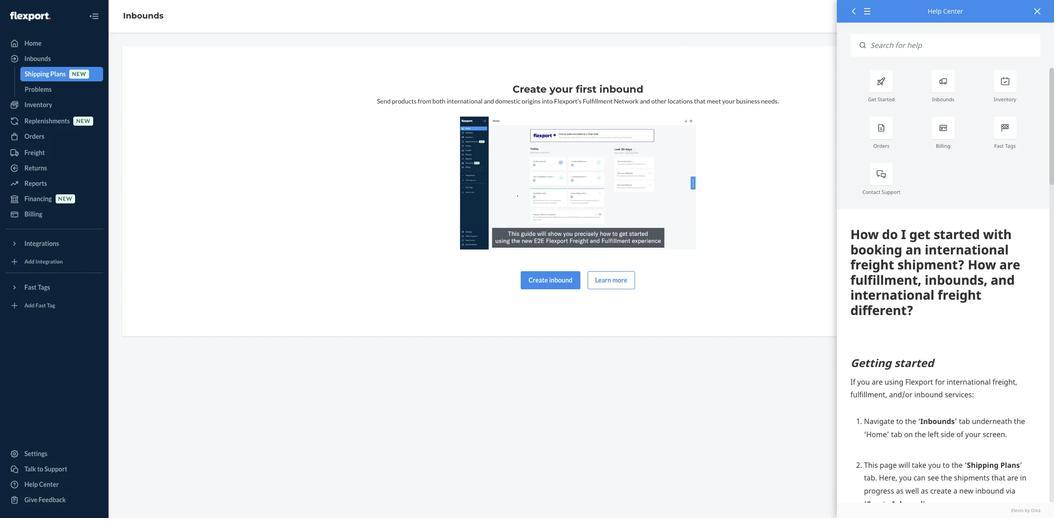 Task type: describe. For each thing, give the bounding box(es) containing it.
elevio by dixa
[[1012, 508, 1041, 514]]

returns
[[24, 164, 47, 172]]

billing link
[[5, 207, 103, 222]]

inventory link
[[5, 98, 103, 112]]

learn more
[[595, 276, 628, 284]]

0 horizontal spatial inventory
[[24, 101, 52, 109]]

1 vertical spatial help
[[24, 481, 38, 489]]

financing
[[24, 195, 52, 203]]

started
[[878, 96, 895, 103]]

help center link
[[5, 478, 103, 493]]

talk to support button
[[5, 463, 103, 477]]

talk
[[24, 466, 36, 473]]

fast inside dropdown button
[[24, 284, 37, 292]]

new for financing
[[58, 196, 72, 203]]

1 horizontal spatial inventory
[[994, 96, 1017, 103]]

shipping
[[25, 70, 49, 78]]

that
[[695, 97, 706, 105]]

first
[[576, 83, 597, 96]]

1 horizontal spatial billing
[[937, 142, 951, 149]]

locations
[[668, 97, 693, 105]]

1 horizontal spatial help
[[928, 7, 942, 15]]

settings
[[24, 450, 48, 458]]

elevio by dixa link
[[851, 508, 1041, 514]]

0 horizontal spatial billing
[[24, 210, 42, 218]]

elevio
[[1012, 508, 1024, 514]]

2 vertical spatial fast
[[36, 303, 46, 309]]

network
[[614, 97, 639, 105]]

dixa
[[1032, 508, 1041, 514]]

feedback
[[39, 497, 66, 504]]

add for add integration
[[24, 259, 34, 265]]

to
[[37, 466, 43, 473]]

flexport's
[[554, 97, 582, 105]]

replenishments
[[24, 117, 70, 125]]

0 vertical spatial support
[[882, 189, 901, 196]]

add fast tag link
[[5, 299, 103, 313]]

freight link
[[5, 146, 103, 160]]

0 vertical spatial fast
[[995, 142, 1004, 149]]

settings link
[[5, 447, 103, 462]]

0 horizontal spatial orders
[[24, 133, 44, 140]]

create for your
[[513, 83, 547, 96]]

give
[[24, 497, 37, 504]]

meet
[[707, 97, 721, 105]]

add for add fast tag
[[24, 303, 34, 309]]

plans
[[50, 70, 66, 78]]

Search search field
[[866, 34, 1041, 57]]

freight
[[24, 149, 45, 157]]

1 vertical spatial your
[[723, 97, 735, 105]]

products
[[392, 97, 417, 105]]

0 vertical spatial tags
[[1006, 142, 1017, 149]]

new for replenishments
[[76, 118, 91, 125]]

get started
[[869, 96, 895, 103]]

send
[[377, 97, 391, 105]]



Task type: locate. For each thing, give the bounding box(es) containing it.
0 vertical spatial add
[[24, 259, 34, 265]]

0 horizontal spatial inbounds
[[24, 55, 51, 62]]

2 and from the left
[[640, 97, 650, 105]]

0 horizontal spatial center
[[39, 481, 59, 489]]

inbound
[[600, 83, 644, 96], [549, 276, 573, 284]]

integration
[[36, 259, 63, 265]]

1 vertical spatial fast
[[24, 284, 37, 292]]

create your first inbound send products from both international and domestic origins into flexport's fulfillment network and other locations that meet your business needs.
[[377, 83, 779, 105]]

1 vertical spatial help center
[[24, 481, 59, 489]]

2 vertical spatial inbounds
[[933, 96, 955, 103]]

create inbound button
[[521, 271, 581, 290]]

1 vertical spatial inbounds
[[24, 55, 51, 62]]

1 horizontal spatial inbounds
[[123, 11, 164, 21]]

1 vertical spatial inbounds link
[[5, 52, 103, 66]]

get
[[869, 96, 877, 103]]

tags inside dropdown button
[[38, 284, 50, 292]]

returns link
[[5, 161, 103, 176]]

contact
[[863, 189, 881, 196]]

integrations
[[24, 240, 59, 248]]

1 horizontal spatial tags
[[1006, 142, 1017, 149]]

by
[[1026, 508, 1031, 514]]

0 vertical spatial help
[[928, 7, 942, 15]]

problems link
[[20, 82, 103, 97]]

give feedback button
[[5, 493, 103, 508]]

billing
[[937, 142, 951, 149], [24, 210, 42, 218]]

new
[[72, 71, 86, 78], [76, 118, 91, 125], [58, 196, 72, 203]]

0 vertical spatial center
[[944, 7, 964, 15]]

0 vertical spatial fast tags
[[995, 142, 1017, 149]]

1 and from the left
[[484, 97, 494, 105]]

origins
[[522, 97, 541, 105]]

1 vertical spatial billing
[[24, 210, 42, 218]]

inbounds
[[123, 11, 164, 21], [24, 55, 51, 62], [933, 96, 955, 103]]

1 add from the top
[[24, 259, 34, 265]]

from
[[418, 97, 431, 105]]

fast
[[995, 142, 1004, 149], [24, 284, 37, 292], [36, 303, 46, 309]]

home link
[[5, 36, 103, 51]]

learn more button
[[588, 271, 635, 290]]

center
[[944, 7, 964, 15], [39, 481, 59, 489]]

business
[[737, 97, 760, 105]]

reports link
[[5, 177, 103, 191]]

add left integration
[[24, 259, 34, 265]]

1 horizontal spatial your
[[723, 97, 735, 105]]

0 horizontal spatial fast tags
[[24, 284, 50, 292]]

your right meet
[[723, 97, 735, 105]]

fast tags inside dropdown button
[[24, 284, 50, 292]]

1 vertical spatial support
[[44, 466, 67, 473]]

support down settings link
[[44, 466, 67, 473]]

reports
[[24, 180, 47, 187]]

video element
[[460, 117, 696, 250]]

0 vertical spatial inbound
[[600, 83, 644, 96]]

help center up search search box
[[928, 7, 964, 15]]

fulfillment
[[583, 97, 613, 105]]

home
[[24, 39, 42, 47]]

domestic
[[496, 97, 521, 105]]

0 vertical spatial inbounds
[[123, 11, 164, 21]]

your
[[550, 83, 573, 96], [723, 97, 735, 105]]

fast tags button
[[5, 281, 103, 295]]

2 horizontal spatial inbounds
[[933, 96, 955, 103]]

0 vertical spatial orders
[[24, 133, 44, 140]]

help
[[928, 7, 942, 15], [24, 481, 38, 489]]

help up give in the left of the page
[[24, 481, 38, 489]]

inventory
[[994, 96, 1017, 103], [24, 101, 52, 109]]

needs.
[[762, 97, 779, 105]]

shipping plans
[[25, 70, 66, 78]]

inbound left learn on the right bottom
[[549, 276, 573, 284]]

create for inbound
[[529, 276, 548, 284]]

learn
[[595, 276, 612, 284]]

international
[[447, 97, 483, 105]]

create inside button
[[529, 276, 548, 284]]

talk to support
[[24, 466, 67, 473]]

add left the tag on the bottom left
[[24, 303, 34, 309]]

2 vertical spatial new
[[58, 196, 72, 203]]

1 vertical spatial add
[[24, 303, 34, 309]]

your up flexport's
[[550, 83, 573, 96]]

1 vertical spatial new
[[76, 118, 91, 125]]

0 horizontal spatial your
[[550, 83, 573, 96]]

inbounds link
[[123, 11, 164, 21], [5, 52, 103, 66]]

create inbound
[[529, 276, 573, 284]]

and left domestic
[[484, 97, 494, 105]]

center down talk to support
[[39, 481, 59, 489]]

new up orders link
[[76, 118, 91, 125]]

more
[[613, 276, 628, 284]]

and left other
[[640, 97, 650, 105]]

1 horizontal spatial fast tags
[[995, 142, 1017, 149]]

support right the contact
[[882, 189, 901, 196]]

0 horizontal spatial help
[[24, 481, 38, 489]]

0 horizontal spatial help center
[[24, 481, 59, 489]]

help center down to
[[24, 481, 59, 489]]

1 horizontal spatial support
[[882, 189, 901, 196]]

integrations button
[[5, 237, 103, 251]]

1 horizontal spatial center
[[944, 7, 964, 15]]

inbound inside create your first inbound send products from both international and domestic origins into flexport's fulfillment network and other locations that meet your business needs.
[[600, 83, 644, 96]]

1 vertical spatial create
[[529, 276, 548, 284]]

support inside button
[[44, 466, 67, 473]]

new down reports link
[[58, 196, 72, 203]]

and
[[484, 97, 494, 105], [640, 97, 650, 105]]

1 vertical spatial inbound
[[549, 276, 573, 284]]

other
[[652, 97, 667, 105]]

add integration
[[24, 259, 63, 265]]

contact support
[[863, 189, 901, 196]]

give feedback
[[24, 497, 66, 504]]

1 horizontal spatial and
[[640, 97, 650, 105]]

0 vertical spatial create
[[513, 83, 547, 96]]

help center
[[928, 7, 964, 15], [24, 481, 59, 489]]

1 horizontal spatial orders
[[874, 142, 890, 149]]

0 horizontal spatial inbounds link
[[5, 52, 103, 66]]

1 vertical spatial fast tags
[[24, 284, 50, 292]]

1 horizontal spatial inbound
[[600, 83, 644, 96]]

flexport logo image
[[10, 12, 51, 21]]

inbound up network
[[600, 83, 644, 96]]

new for shipping plans
[[72, 71, 86, 78]]

1 vertical spatial center
[[39, 481, 59, 489]]

center up search search box
[[944, 7, 964, 15]]

new right plans
[[72, 71, 86, 78]]

tag
[[47, 303, 55, 309]]

2 add from the top
[[24, 303, 34, 309]]

add integration link
[[5, 255, 103, 269]]

1 vertical spatial orders
[[874, 142, 890, 149]]

support
[[882, 189, 901, 196], [44, 466, 67, 473]]

1 horizontal spatial inbounds link
[[123, 11, 164, 21]]

fast tags
[[995, 142, 1017, 149], [24, 284, 50, 292]]

inbound inside button
[[549, 276, 573, 284]]

0 vertical spatial billing
[[937, 142, 951, 149]]

close navigation image
[[89, 11, 100, 22]]

create
[[513, 83, 547, 96], [529, 276, 548, 284]]

add
[[24, 259, 34, 265], [24, 303, 34, 309]]

help up search search box
[[928, 7, 942, 15]]

1 horizontal spatial help center
[[928, 7, 964, 15]]

into
[[542, 97, 553, 105]]

0 horizontal spatial inbound
[[549, 276, 573, 284]]

0 vertical spatial new
[[72, 71, 86, 78]]

0 horizontal spatial and
[[484, 97, 494, 105]]

0 vertical spatial help center
[[928, 7, 964, 15]]

0 horizontal spatial support
[[44, 466, 67, 473]]

orders link
[[5, 129, 103, 144]]

create inside create your first inbound send products from both international and domestic origins into flexport's fulfillment network and other locations that meet your business needs.
[[513, 83, 547, 96]]

1 vertical spatial tags
[[38, 284, 50, 292]]

problems
[[25, 86, 52, 93]]

help center inside help center link
[[24, 481, 59, 489]]

add fast tag
[[24, 303, 55, 309]]

tags
[[1006, 142, 1017, 149], [38, 284, 50, 292]]

both
[[433, 97, 446, 105]]

orders
[[24, 133, 44, 140], [874, 142, 890, 149]]

0 vertical spatial your
[[550, 83, 573, 96]]

0 vertical spatial inbounds link
[[123, 11, 164, 21]]

0 horizontal spatial tags
[[38, 284, 50, 292]]



Task type: vqa. For each thing, say whether or not it's contained in the screenshot.
DOMESTIC
yes



